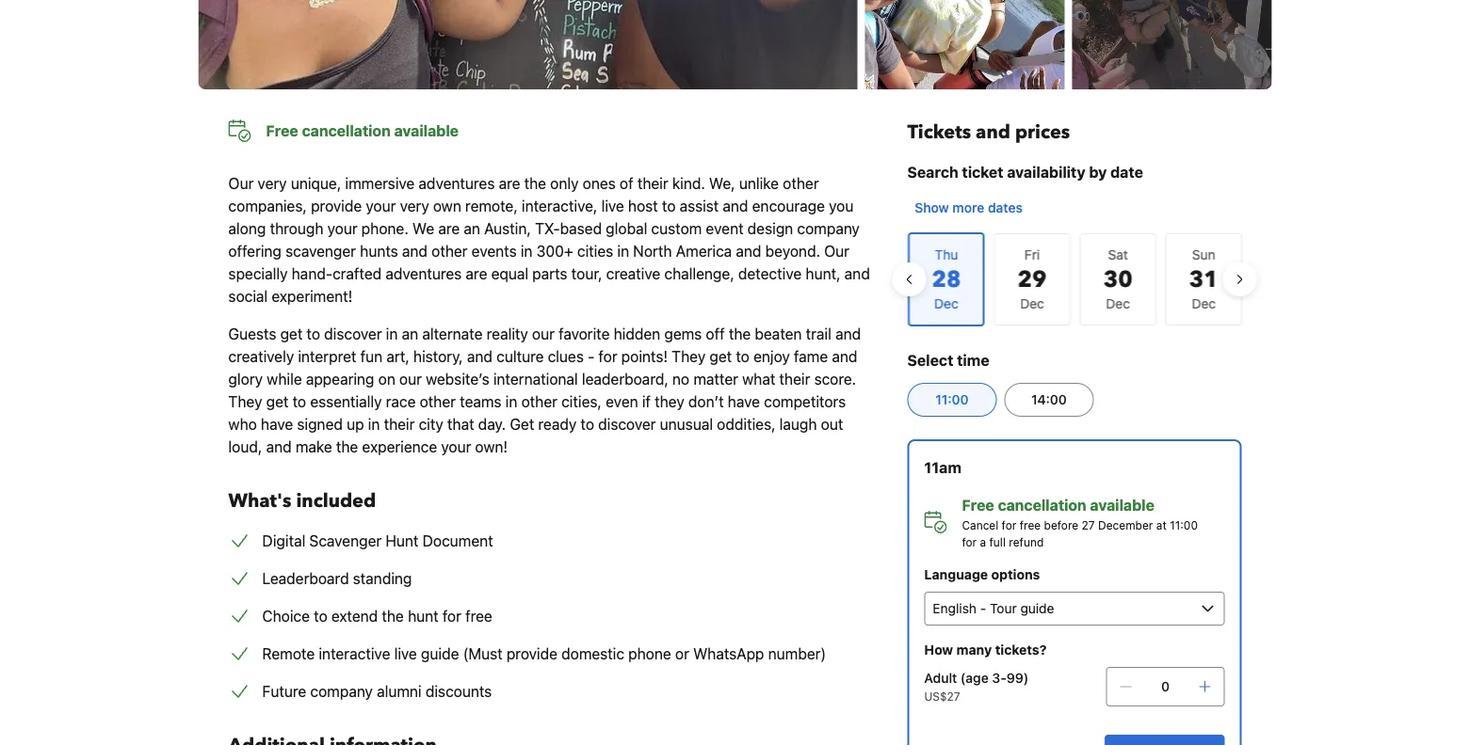 Task type: locate. For each thing, give the bounding box(es) containing it.
0 vertical spatial company
[[797, 220, 860, 238]]

11:00 inside free cancellation available cancel for free before 27 december at 11:00 for a full refund
[[1170, 519, 1198, 532]]

0 vertical spatial your
[[366, 197, 396, 215]]

company down interactive
[[310, 683, 373, 701]]

what
[[742, 371, 775, 388]]

cancellation inside free cancellation available cancel for free before 27 december at 11:00 for a full refund
[[998, 497, 1087, 515]]

0 vertical spatial provide
[[311, 197, 362, 215]]

search ticket availability by date
[[907, 163, 1143, 181]]

at
[[1156, 519, 1167, 532]]

have up oddities,
[[728, 393, 760, 411]]

provide down unique,
[[311, 197, 362, 215]]

0 vertical spatial their
[[637, 175, 668, 193]]

essentially
[[310, 393, 382, 411]]

dec down 29
[[1020, 296, 1044, 312]]

fun
[[360, 348, 383, 366]]

0 horizontal spatial available
[[394, 122, 459, 140]]

1 dec from the left
[[1020, 296, 1044, 312]]

the down up
[[336, 438, 358, 456]]

0 vertical spatial have
[[728, 393, 760, 411]]

0 vertical spatial are
[[499, 175, 520, 193]]

experience
[[362, 438, 437, 456]]

the left only on the left top
[[524, 175, 546, 193]]

2 vertical spatial their
[[384, 416, 415, 434]]

11:00
[[935, 392, 969, 408], [1170, 519, 1198, 532]]

1 vertical spatial live
[[394, 646, 417, 663]]

0 horizontal spatial are
[[438, 220, 460, 238]]

their up competitors
[[779, 371, 810, 388]]

2 vertical spatial are
[[466, 265, 487, 283]]

they down gems
[[672, 348, 706, 366]]

0 horizontal spatial their
[[384, 416, 415, 434]]

0 horizontal spatial they
[[228, 393, 262, 411]]

phone
[[628, 646, 671, 663]]

their up host
[[637, 175, 668, 193]]

equal
[[491, 265, 528, 283]]

digital
[[262, 533, 305, 550]]

2 vertical spatial get
[[266, 393, 289, 411]]

1 vertical spatial free
[[465, 608, 492, 626]]

company down you
[[797, 220, 860, 238]]

dec down 30
[[1106, 296, 1130, 312]]

1 vertical spatial 11:00
[[1170, 519, 1198, 532]]

for up 'full' on the right of page
[[1002, 519, 1017, 532]]

tickets and prices
[[907, 120, 1070, 146]]

creatively
[[228, 348, 294, 366]]

and up website's
[[467, 348, 493, 366]]

ticket
[[962, 163, 1004, 181]]

1 horizontal spatial cancellation
[[998, 497, 1087, 515]]

off
[[706, 325, 725, 343]]

0 horizontal spatial have
[[261, 416, 293, 434]]

0 vertical spatial adventures
[[419, 175, 495, 193]]

own!
[[475, 438, 508, 456]]

1 horizontal spatial their
[[637, 175, 668, 193]]

our up clues
[[532, 325, 555, 343]]

1 horizontal spatial have
[[728, 393, 760, 411]]

1 horizontal spatial company
[[797, 220, 860, 238]]

gems
[[664, 325, 702, 343]]

0 horizontal spatial dec
[[1020, 296, 1044, 312]]

1 horizontal spatial 11:00
[[1170, 519, 1198, 532]]

1 vertical spatial an
[[402, 325, 418, 343]]

get up matter
[[710, 348, 732, 366]]

0 horizontal spatial cancellation
[[302, 122, 391, 140]]

1 horizontal spatial are
[[466, 265, 487, 283]]

1 horizontal spatial free
[[962, 497, 994, 515]]

discover up fun
[[324, 325, 382, 343]]

free for free cancellation available
[[266, 122, 298, 140]]

1 horizontal spatial your
[[366, 197, 396, 215]]

0 horizontal spatial an
[[402, 325, 418, 343]]

scavenger
[[309, 533, 382, 550]]

and right trail
[[835, 325, 861, 343]]

our right on
[[399, 371, 422, 388]]

dec inside the sat 30 dec
[[1106, 296, 1130, 312]]

what's included
[[228, 489, 376, 515]]

0 horizontal spatial free
[[465, 608, 492, 626]]

events
[[472, 243, 517, 260]]

2 dec from the left
[[1106, 296, 1130, 312]]

to down the "cities,"
[[581, 416, 594, 434]]

(must
[[463, 646, 503, 663]]

crafted
[[333, 265, 382, 283]]

are down events
[[466, 265, 487, 283]]

other down we
[[431, 243, 468, 260]]

available inside free cancellation available cancel for free before 27 december at 11:00 for a full refund
[[1090, 497, 1155, 515]]

and up event at the top of the page
[[723, 197, 748, 215]]

-
[[588, 348, 595, 366]]

1 vertical spatial discover
[[598, 416, 656, 434]]

0 vertical spatial our
[[532, 325, 555, 343]]

offering
[[228, 243, 282, 260]]

for left a
[[962, 536, 977, 549]]

1 vertical spatial company
[[310, 683, 373, 701]]

99)
[[1007, 671, 1029, 687]]

phone.
[[361, 220, 409, 238]]

1 vertical spatial they
[[228, 393, 262, 411]]

are up remote,
[[499, 175, 520, 193]]

available up december
[[1090, 497, 1155, 515]]

live left guide on the bottom of the page
[[394, 646, 417, 663]]

alternate
[[422, 325, 483, 343]]

free up cancel
[[962, 497, 994, 515]]

1 horizontal spatial dec
[[1106, 296, 1130, 312]]

free
[[1020, 519, 1041, 532], [465, 608, 492, 626]]

1 vertical spatial our
[[399, 371, 422, 388]]

free for free cancellation available cancel for free before 27 december at 11:00 for a full refund
[[962, 497, 994, 515]]

live down ones
[[601, 197, 624, 215]]

available
[[394, 122, 459, 140], [1090, 497, 1155, 515]]

challenge,
[[664, 265, 734, 283]]

dec inside sun 31 dec
[[1191, 296, 1215, 312]]

1 horizontal spatial discover
[[598, 416, 656, 434]]

number)
[[768, 646, 826, 663]]

other up city
[[420, 393, 456, 411]]

region
[[892, 225, 1257, 334]]

1 vertical spatial very
[[400, 197, 429, 215]]

competitors
[[764, 393, 846, 411]]

dec
[[1020, 296, 1044, 312], [1106, 296, 1130, 312], [1191, 296, 1215, 312]]

2 horizontal spatial your
[[441, 438, 471, 456]]

their up experience
[[384, 416, 415, 434]]

0 vertical spatial an
[[464, 220, 480, 238]]

cancellation up unique,
[[302, 122, 391, 140]]

the
[[524, 175, 546, 193], [729, 325, 751, 343], [336, 438, 358, 456], [382, 608, 404, 626]]

race
[[386, 393, 416, 411]]

your up scavenger
[[327, 220, 357, 238]]

have
[[728, 393, 760, 411], [261, 416, 293, 434]]

trail
[[806, 325, 831, 343]]

leaderboard standing
[[262, 570, 412, 588]]

immersive
[[345, 175, 415, 193]]

ones
[[583, 175, 616, 193]]

provide right the (must
[[506, 646, 558, 663]]

digital scavenger hunt document
[[262, 533, 493, 550]]

1 vertical spatial available
[[1090, 497, 1155, 515]]

in
[[521, 243, 533, 260], [617, 243, 629, 260], [386, 325, 398, 343], [505, 393, 517, 411], [368, 416, 380, 434]]

1 horizontal spatial live
[[601, 197, 624, 215]]

whatsapp
[[693, 646, 764, 663]]

they down the glory
[[228, 393, 262, 411]]

1 vertical spatial your
[[327, 220, 357, 238]]

1 vertical spatial adventures
[[386, 265, 462, 283]]

free up the refund
[[1020, 519, 1041, 532]]

based
[[560, 220, 602, 238]]

(age
[[961, 671, 989, 687]]

0 vertical spatial they
[[672, 348, 706, 366]]

an down remote,
[[464, 220, 480, 238]]

cancellation up before
[[998, 497, 1087, 515]]

1 horizontal spatial available
[[1090, 497, 1155, 515]]

in right up
[[368, 416, 380, 434]]

very up we
[[400, 197, 429, 215]]

1 horizontal spatial an
[[464, 220, 480, 238]]

1 vertical spatial cancellation
[[998, 497, 1087, 515]]

1 horizontal spatial provide
[[506, 646, 558, 663]]

out
[[821, 416, 843, 434]]

company inside our very unique, immersive adventures are the only ones of their kind. we, unlike other companies, provide your very own remote, interactive, live host to assist and encourage you along through your phone. we are an austin, tx-based global custom event design company offering scavenger hunts and other events in 300+ cities in north america and beyond. our specially hand-crafted adventures are equal parts tour, creative challenge, detective hunt, and social experiment!
[[797, 220, 860, 238]]

to up what
[[736, 348, 750, 366]]

0 horizontal spatial free
[[266, 122, 298, 140]]

search
[[907, 163, 958, 181]]

what's
[[228, 489, 291, 515]]

in up equal
[[521, 243, 533, 260]]

11:00 down select time
[[935, 392, 969, 408]]

get
[[280, 325, 303, 343], [710, 348, 732, 366], [266, 393, 289, 411]]

their
[[637, 175, 668, 193], [779, 371, 810, 388], [384, 416, 415, 434]]

only
[[550, 175, 579, 193]]

0 horizontal spatial provide
[[311, 197, 362, 215]]

1 horizontal spatial our
[[824, 243, 849, 260]]

free up the (must
[[465, 608, 492, 626]]

companies,
[[228, 197, 307, 215]]

1 vertical spatial have
[[261, 416, 293, 434]]

extend
[[331, 608, 378, 626]]

dec for 30
[[1106, 296, 1130, 312]]

0 vertical spatial cancellation
[[302, 122, 391, 140]]

our up companies,
[[228, 175, 254, 193]]

1 vertical spatial free
[[962, 497, 994, 515]]

adventures up own
[[419, 175, 495, 193]]

other up the encourage
[[783, 175, 819, 193]]

how
[[924, 643, 953, 658]]

live inside our very unique, immersive adventures are the only ones of their kind. we, unlike other companies, provide your very own remote, interactive, live host to assist and encourage you along through your phone. we are an austin, tx-based global custom event design company offering scavenger hunts and other events in 300+ cities in north america and beyond. our specially hand-crafted adventures are equal parts tour, creative challenge, detective hunt, and social experiment!
[[601, 197, 624, 215]]

more
[[953, 200, 984, 216]]

0 vertical spatial very
[[258, 175, 287, 193]]

27
[[1082, 519, 1095, 532]]

1 vertical spatial provide
[[506, 646, 558, 663]]

0 horizontal spatial our
[[399, 371, 422, 388]]

3 dec from the left
[[1191, 296, 1215, 312]]

an
[[464, 220, 480, 238], [402, 325, 418, 343]]

0 vertical spatial available
[[394, 122, 459, 140]]

1 horizontal spatial our
[[532, 325, 555, 343]]

for right -
[[599, 348, 617, 366]]

2 horizontal spatial their
[[779, 371, 810, 388]]

free up unique,
[[266, 122, 298, 140]]

dec down 31
[[1191, 296, 1215, 312]]

0 vertical spatial discover
[[324, 325, 382, 343]]

your
[[366, 197, 396, 215], [327, 220, 357, 238], [441, 438, 471, 456]]

we,
[[709, 175, 735, 193]]

0 horizontal spatial very
[[258, 175, 287, 193]]

0 vertical spatial live
[[601, 197, 624, 215]]

adventures
[[419, 175, 495, 193], [386, 265, 462, 283]]

very up companies,
[[258, 175, 287, 193]]

for inside guests get to discover in an alternate reality our favorite hidden gems off the beaten trail and creatively interpret fun art, history, and culture clues - for points! they get to enjoy fame and glory while appearing on our website's international leaderboard, no matter what their score. they get to essentially race other teams in other cities, even if they don't have competitors who have signed up in their city that day. get ready to discover unusual oddities, laugh out loud, and make the experience your own!
[[599, 348, 617, 366]]

other down international
[[521, 393, 557, 411]]

1 horizontal spatial free
[[1020, 519, 1041, 532]]

free cancellation available cancel for free before 27 december at 11:00 for a full refund
[[962, 497, 1198, 549]]

international
[[493, 371, 578, 388]]

get up creatively
[[280, 325, 303, 343]]

guests
[[228, 325, 276, 343]]

to up the custom
[[662, 197, 676, 215]]

adventures down we
[[386, 265, 462, 283]]

availability
[[1007, 163, 1085, 181]]

0 vertical spatial 11:00
[[935, 392, 969, 408]]

available up immersive at the left of page
[[394, 122, 459, 140]]

0 horizontal spatial company
[[310, 683, 373, 701]]

an inside guests get to discover in an alternate reality our favorite hidden gems off the beaten trail and creatively interpret fun art, history, and culture clues - for points! they get to enjoy fame and glory while appearing on our website's international leaderboard, no matter what their score. they get to essentially race other teams in other cities, even if they don't have competitors who have signed up in their city that day. get ready to discover unusual oddities, laugh out loud, and make the experience your own!
[[402, 325, 418, 343]]

region containing 29
[[892, 225, 1257, 334]]

and down we
[[402, 243, 428, 260]]

0 vertical spatial free
[[1020, 519, 1041, 532]]

assist
[[680, 197, 719, 215]]

discover down even
[[598, 416, 656, 434]]

11:00 right at
[[1170, 519, 1198, 532]]

dec inside 'fri 29 dec'
[[1020, 296, 1044, 312]]

language
[[924, 567, 988, 583]]

your down immersive at the left of page
[[366, 197, 396, 215]]

free inside free cancellation available cancel for free before 27 december at 11:00 for a full refund
[[962, 497, 994, 515]]

2 horizontal spatial dec
[[1191, 296, 1215, 312]]

score.
[[814, 371, 856, 388]]

creative
[[606, 265, 660, 283]]

0 vertical spatial free
[[266, 122, 298, 140]]

0 vertical spatial our
[[228, 175, 254, 193]]

remote
[[262, 646, 315, 663]]

2 vertical spatial your
[[441, 438, 471, 456]]

our up hunt, in the right top of the page
[[824, 243, 849, 260]]

an up 'art,'
[[402, 325, 418, 343]]

get down while
[[266, 393, 289, 411]]

your down that
[[441, 438, 471, 456]]

are down own
[[438, 220, 460, 238]]

choice to extend the hunt for free
[[262, 608, 492, 626]]

have right who
[[261, 416, 293, 434]]

your inside guests get to discover in an alternate reality our favorite hidden gems off the beaten trail and creatively interpret fun art, history, and culture clues - for points! they get to enjoy fame and glory while appearing on our website's international leaderboard, no matter what their score. they get to essentially race other teams in other cities, even if they don't have competitors who have signed up in their city that day. get ready to discover unusual oddities, laugh out loud, and make the experience your own!
[[441, 438, 471, 456]]

austin,
[[484, 220, 531, 238]]

and right loud,
[[266, 438, 292, 456]]

other
[[783, 175, 819, 193], [431, 243, 468, 260], [420, 393, 456, 411], [521, 393, 557, 411]]

event
[[706, 220, 744, 238]]

history,
[[413, 348, 463, 366]]



Task type: describe. For each thing, give the bounding box(es) containing it.
0 horizontal spatial your
[[327, 220, 357, 238]]

future
[[262, 683, 306, 701]]

the right off
[[729, 325, 751, 343]]

to left extend
[[314, 608, 327, 626]]

custom
[[651, 220, 702, 238]]

cancellation for free cancellation available
[[302, 122, 391, 140]]

0 vertical spatial get
[[280, 325, 303, 343]]

for right the hunt
[[443, 608, 461, 626]]

14:00
[[1031, 392, 1067, 408]]

to inside our very unique, immersive adventures are the only ones of their kind. we, unlike other companies, provide your very own remote, interactive, live host to assist and encourage you along through your phone. we are an austin, tx-based global custom event design company offering scavenger hunts and other events in 300+ cities in north america and beyond. our specially hand-crafted adventures are equal parts tour, creative challenge, detective hunt, and social experiment!
[[662, 197, 676, 215]]

global
[[606, 220, 647, 238]]

prices
[[1015, 120, 1070, 146]]

the inside our very unique, immersive adventures are the only ones of their kind. we, unlike other companies, provide your very own remote, interactive, live host to assist and encourage you along through your phone. we are an austin, tx-based global custom event design company offering scavenger hunts and other events in 300+ cities in north america and beyond. our specially hand-crafted adventures are equal parts tour, creative challenge, detective hunt, and social experiment!
[[524, 175, 546, 193]]

1 horizontal spatial very
[[400, 197, 429, 215]]

full
[[989, 536, 1006, 549]]

select time
[[907, 352, 990, 370]]

how many tickets?
[[924, 643, 1047, 658]]

hunts
[[360, 243, 398, 260]]

hunt
[[408, 608, 439, 626]]

guide
[[421, 646, 459, 663]]

remote interactive live guide (must provide domestic phone or whatsapp number)
[[262, 646, 826, 663]]

available for free cancellation available
[[394, 122, 459, 140]]

2 horizontal spatial are
[[499, 175, 520, 193]]

included
[[296, 489, 376, 515]]

in up 'art,'
[[386, 325, 398, 343]]

specially
[[228, 265, 288, 283]]

signed
[[297, 416, 343, 434]]

tx-
[[535, 220, 560, 238]]

a
[[980, 536, 986, 549]]

domestic
[[561, 646, 624, 663]]

cities,
[[561, 393, 602, 411]]

1 vertical spatial their
[[779, 371, 810, 388]]

dec for 31
[[1191, 296, 1215, 312]]

to up interpret
[[307, 325, 320, 343]]

on
[[378, 371, 395, 388]]

refund
[[1009, 536, 1044, 549]]

while
[[267, 371, 302, 388]]

website's
[[426, 371, 489, 388]]

provide inside our very unique, immersive adventures are the only ones of their kind. we, unlike other companies, provide your very own remote, interactive, live host to assist and encourage you along through your phone. we are an austin, tx-based global custom event design company offering scavenger hunts and other events in 300+ cities in north america and beyond. our specially hand-crafted adventures are equal parts tour, creative challenge, detective hunt, and social experiment!
[[311, 197, 362, 215]]

0 horizontal spatial our
[[228, 175, 254, 193]]

laugh
[[780, 416, 817, 434]]

show
[[915, 200, 949, 216]]

in up get
[[505, 393, 517, 411]]

the left the hunt
[[382, 608, 404, 626]]

tickets
[[907, 120, 971, 146]]

make
[[296, 438, 332, 456]]

art,
[[386, 348, 409, 366]]

standing
[[353, 570, 412, 588]]

0 horizontal spatial live
[[394, 646, 417, 663]]

parts
[[532, 265, 568, 283]]

and up detective
[[736, 243, 761, 260]]

kind.
[[672, 175, 705, 193]]

even
[[606, 393, 638, 411]]

experiment!
[[272, 288, 353, 306]]

they
[[655, 393, 684, 411]]

hunt
[[386, 533, 419, 550]]

choice
[[262, 608, 310, 626]]

culture
[[496, 348, 544, 366]]

1 vertical spatial get
[[710, 348, 732, 366]]

sat
[[1108, 247, 1128, 263]]

an inside our very unique, immersive adventures are the only ones of their kind. we, unlike other companies, provide your very own remote, interactive, live host to assist and encourage you along through your phone. we are an austin, tx-based global custom event design company offering scavenger hunts and other events in 300+ cities in north america and beyond. our specially hand-crafted adventures are equal parts tour, creative challenge, detective hunt, and social experiment!
[[464, 220, 480, 238]]

to down while
[[293, 393, 306, 411]]

1 horizontal spatial they
[[672, 348, 706, 366]]

dec for 29
[[1020, 296, 1044, 312]]

cancellation for free cancellation available cancel for free before 27 december at 11:00 for a full refund
[[998, 497, 1087, 515]]

along
[[228, 220, 266, 238]]

city
[[419, 416, 443, 434]]

30
[[1103, 264, 1132, 295]]

and right hunt, in the right top of the page
[[845, 265, 870, 283]]

1 vertical spatial are
[[438, 220, 460, 238]]

0
[[1161, 679, 1170, 695]]

get
[[510, 416, 534, 434]]

we
[[412, 220, 434, 238]]

and up score.
[[832, 348, 857, 366]]

who
[[228, 416, 257, 434]]

adult
[[924, 671, 957, 687]]

appearing
[[306, 371, 374, 388]]

detective
[[738, 265, 802, 283]]

or
[[675, 646, 689, 663]]

own
[[433, 197, 461, 215]]

december
[[1098, 519, 1153, 532]]

us$27
[[924, 690, 960, 704]]

their inside our very unique, immersive adventures are the only ones of their kind. we, unlike other companies, provide your very own remote, interactive, live host to assist and encourage you along through your phone. we are an austin, tx-based global custom event design company offering scavenger hunts and other events in 300+ cities in north america and beyond. our specially hand-crafted adventures are equal parts tour, creative challenge, detective hunt, and social experiment!
[[637, 175, 668, 193]]

unique,
[[291, 175, 341, 193]]

future company alumni discounts
[[262, 683, 492, 701]]

hunt,
[[806, 265, 841, 283]]

available for free cancellation available cancel for free before 27 december at 11:00 for a full refund
[[1090, 497, 1155, 515]]

north
[[633, 243, 672, 260]]

interactive
[[319, 646, 390, 663]]

loud,
[[228, 438, 262, 456]]

date
[[1111, 163, 1143, 181]]

adult (age 3-99) us$27
[[924, 671, 1029, 704]]

social
[[228, 288, 268, 306]]

enjoy
[[754, 348, 790, 366]]

in down global
[[617, 243, 629, 260]]

day.
[[478, 416, 506, 434]]

design
[[748, 220, 793, 238]]

interactive,
[[522, 197, 597, 215]]

and up ticket
[[976, 120, 1010, 146]]

0 horizontal spatial discover
[[324, 325, 382, 343]]

beyond.
[[765, 243, 820, 260]]

our very unique, immersive adventures are the only ones of their kind. we, unlike other companies, provide your very own remote, interactive, live host to assist and encourage you along through your phone. we are an austin, tx-based global custom event design company offering scavenger hunts and other events in 300+ cities in north america and beyond. our specially hand-crafted adventures are equal parts tour, creative challenge, detective hunt, and social experiment!
[[228, 175, 870, 306]]

0 horizontal spatial 11:00
[[935, 392, 969, 408]]

hidden
[[614, 325, 660, 343]]

1 vertical spatial our
[[824, 243, 849, 260]]

fri
[[1024, 247, 1039, 263]]

sun 31 dec
[[1189, 247, 1218, 312]]

no
[[672, 371, 690, 388]]

show more dates button
[[907, 191, 1030, 225]]

sun
[[1192, 247, 1215, 263]]

beaten
[[755, 325, 802, 343]]

encourage
[[752, 197, 825, 215]]

free inside free cancellation available cancel for free before 27 december at 11:00 for a full refund
[[1020, 519, 1041, 532]]

options
[[991, 567, 1040, 583]]

of
[[620, 175, 633, 193]]

fame
[[794, 348, 828, 366]]



Task type: vqa. For each thing, say whether or not it's contained in the screenshot.
INTERNATIONAL
yes



